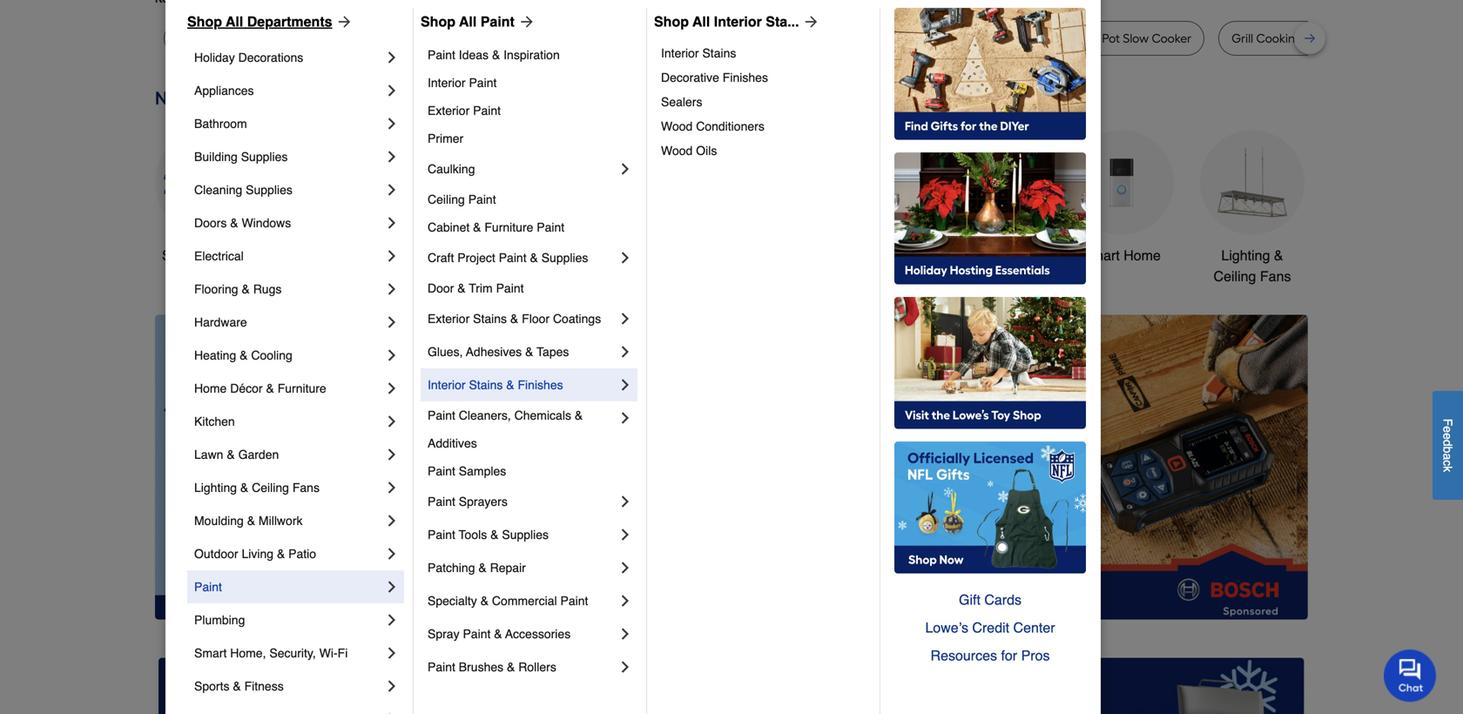 Task type: describe. For each thing, give the bounding box(es) containing it.
specialty
[[428, 594, 477, 608]]

2 cooker from the left
[[441, 31, 481, 46]]

plumbing
[[194, 613, 245, 627]]

plumbing link
[[194, 604, 383, 637]]

interior for interior stains & finishes
[[428, 378, 466, 392]]

holiday
[[194, 51, 235, 64]]

paint down ceiling paint link
[[537, 220, 565, 234]]

arrow right image for shop all paint
[[515, 13, 535, 30]]

instant pot
[[968, 31, 1027, 46]]

visit the lowe's toy shop. image
[[894, 297, 1086, 429]]

wood oils
[[661, 144, 717, 158]]

paint brushes & rollers
[[428, 660, 556, 674]]

heating
[[194, 348, 236, 362]]

moulding
[[194, 514, 244, 528]]

paint sprayers
[[428, 495, 508, 509]]

wood oils link
[[661, 138, 867, 163]]

spray paint & accessories
[[428, 627, 571, 641]]

grate
[[1306, 31, 1337, 46]]

arrow right image for shop all interior sta...
[[799, 13, 820, 30]]

1 cooking from the left
[[860, 31, 907, 46]]

inspiration
[[504, 48, 560, 62]]

home,
[[230, 646, 266, 660]]

exterior stains & floor coatings link
[[428, 302, 617, 335]]

all for departments
[[226, 13, 243, 30]]

1 e from the top
[[1441, 426, 1455, 433]]

door
[[428, 281, 454, 295]]

3 cooker from the left
[[1152, 31, 1192, 46]]

smart for smart home
[[1083, 247, 1120, 263]]

microwave
[[521, 31, 581, 46]]

crock for crock pot slow cooker
[[1067, 31, 1099, 46]]

trim
[[469, 281, 493, 295]]

lawn & garden
[[194, 448, 279, 462]]

paint cleaners, chemicals & additives
[[428, 408, 586, 450]]

shop all interior sta...
[[654, 13, 799, 30]]

1 vertical spatial furniture
[[278, 381, 326, 395]]

cleaning supplies link
[[194, 173, 383, 206]]

craft project paint & supplies
[[428, 251, 588, 265]]

up to 30 percent off select grills and accessories. image
[[941, 658, 1305, 714]]

paint up paint ideas & inspiration
[[481, 13, 515, 30]]

interior for interior stains
[[661, 46, 699, 60]]

1 vertical spatial fans
[[292, 481, 320, 495]]

center
[[1013, 620, 1055, 636]]

chevron right image for paint tools & supplies
[[617, 526, 634, 543]]

stains for exterior stains & floor coatings
[[473, 312, 507, 326]]

1 slow from the left
[[177, 31, 203, 46]]

paint up accessories on the bottom left of page
[[560, 594, 588, 608]]

chevron right image for paint
[[383, 578, 401, 596]]

chevron right image for outdoor living & patio
[[383, 545, 401, 563]]

1 vertical spatial bathroom
[[961, 247, 1021, 263]]

pot for crock pot cooking pot
[[839, 31, 857, 46]]

doors & windows link
[[194, 206, 383, 239]]

door & trim paint link
[[428, 274, 634, 302]]

supplies up 'patching & repair' link
[[502, 528, 549, 542]]

crock for crock pot cooking pot
[[804, 31, 836, 46]]

credit
[[972, 620, 1009, 636]]

patching & repair
[[428, 561, 526, 575]]

specialty & commercial paint
[[428, 594, 588, 608]]

paint down paint samples
[[428, 495, 455, 509]]

1 horizontal spatial home
[[1124, 247, 1161, 263]]

primer link
[[428, 125, 634, 152]]

outdoor living & patio
[[194, 547, 316, 561]]

food warmer
[[688, 31, 764, 46]]

chevron right image for exterior stains & floor coatings
[[617, 310, 634, 327]]

get up to 2 free select tools or batteries when you buy 1 with select purchases. image
[[159, 658, 522, 714]]

chevron right image for specialty & commercial paint
[[617, 592, 634, 610]]

chevron right image for interior stains & finishes
[[617, 376, 634, 394]]

2 slow from the left
[[412, 31, 438, 46]]

lowe's credit center
[[925, 620, 1055, 636]]

kitchen
[[194, 415, 235, 428]]

paint ideas & inspiration
[[428, 48, 560, 62]]

0 vertical spatial lighting & ceiling fans link
[[1200, 130, 1305, 287]]

gift cards link
[[894, 586, 1086, 614]]

chevron right image for glues, adhesives & tapes
[[617, 343, 634, 361]]

interior stains & finishes link
[[428, 368, 617, 401]]

chevron right image for bathroom
[[383, 115, 401, 132]]

lighting inside lighting & ceiling fans
[[1221, 247, 1270, 263]]

brushes
[[459, 660, 504, 674]]

supplies inside "link"
[[541, 251, 588, 265]]

paint inside paint cleaners, chemicals & additives
[[428, 408, 455, 422]]

deals
[[217, 247, 253, 263]]

paint link
[[194, 570, 383, 604]]

0 horizontal spatial lighting & ceiling fans
[[194, 481, 320, 495]]

countertop
[[584, 31, 648, 46]]

rack
[[1407, 31, 1434, 46]]

chevron right image for sports & fitness
[[383, 678, 401, 695]]

chevron right image for holiday decorations
[[383, 49, 401, 66]]

1 vertical spatial home
[[194, 381, 227, 395]]

chevron right image for building supplies
[[383, 148, 401, 165]]

chevron right image for cleaning supplies
[[383, 181, 401, 199]]

warming
[[1352, 31, 1404, 46]]

all for interior
[[692, 13, 710, 30]]

wood for wood conditioners
[[661, 119, 693, 133]]

moulding & millwork
[[194, 514, 303, 528]]

chevron right image for paint brushes & rollers
[[617, 658, 634, 676]]

interior stains & finishes
[[428, 378, 563, 392]]

doors & windows
[[194, 216, 291, 230]]

exterior for exterior stains & floor coatings
[[428, 312, 470, 326]]

3 slow from the left
[[1123, 31, 1149, 46]]

gift
[[959, 592, 981, 608]]

heating & cooling
[[194, 348, 292, 362]]

lowe's credit center link
[[894, 614, 1086, 642]]

exterior for exterior paint
[[428, 104, 470, 118]]

tools up door & trim paint
[[452, 247, 485, 263]]

hardware link
[[194, 306, 383, 339]]

shop for shop all paint
[[421, 13, 455, 30]]

paint up plumbing on the left
[[194, 580, 222, 594]]

paint down triple slow cooker
[[428, 48, 455, 62]]

d
[[1441, 440, 1455, 446]]

sta...
[[766, 13, 799, 30]]

moulding & millwork link
[[194, 504, 383, 537]]

holiday decorations link
[[194, 41, 383, 74]]

door & trim paint
[[428, 281, 524, 295]]

crock pot slow cooker
[[1067, 31, 1192, 46]]

building supplies
[[194, 150, 288, 164]]

supplies up cleaning supplies
[[241, 150, 288, 164]]

f e e d b a c k
[[1441, 419, 1455, 472]]

cleaning supplies
[[194, 183, 292, 197]]

finishes inside decorative finishes link
[[723, 71, 768, 84]]

millwork
[[259, 514, 303, 528]]

decorative finishes link
[[661, 65, 867, 90]]

holiday decorations
[[194, 51, 303, 64]]

interior for interior paint
[[428, 76, 466, 90]]

commercial
[[492, 594, 557, 608]]

chevron right image for smart home, security, wi-fi
[[383, 644, 401, 662]]

specialty & commercial paint link
[[428, 584, 617, 617]]

chevron right image for flooring & rugs
[[383, 280, 401, 298]]

interior inside shop all interior sta... link
[[714, 13, 762, 30]]

christmas
[[568, 247, 631, 263]]

hardware
[[194, 315, 247, 329]]

shop all interior sta... link
[[654, 11, 820, 32]]

flooring & rugs
[[194, 282, 282, 296]]

lawn & garden link
[[194, 438, 383, 471]]

chevron right image for craft project paint & supplies
[[617, 249, 634, 266]]

holiday hosting essentials. image
[[894, 152, 1086, 285]]

smart home link
[[1069, 130, 1174, 266]]

chevron right image for caulking
[[617, 160, 634, 178]]

glues,
[[428, 345, 463, 359]]

sports
[[194, 679, 229, 693]]

microwave countertop
[[521, 31, 648, 46]]

shop these last-minute gifts. $99 or less. quantities are limited and won't last. image
[[155, 315, 436, 620]]

oils
[[696, 144, 717, 158]]

scroll to item #4 image
[[926, 588, 968, 595]]



Task type: locate. For each thing, give the bounding box(es) containing it.
0 horizontal spatial shop
[[187, 13, 222, 30]]

supplies down cabinet & furniture paint link
[[541, 251, 588, 265]]

paint up additives
[[428, 408, 455, 422]]

resources
[[931, 648, 997, 664]]

0 vertical spatial lighting & ceiling fans
[[1214, 247, 1291, 284]]

exterior
[[428, 104, 470, 118], [428, 312, 470, 326]]

0 horizontal spatial ceiling
[[252, 481, 289, 495]]

1 horizontal spatial cooking
[[1256, 31, 1303, 46]]

exterior up the "primer"
[[428, 104, 470, 118]]

paint
[[481, 13, 515, 30], [428, 48, 455, 62], [469, 76, 497, 90], [473, 104, 501, 118], [468, 192, 496, 206], [537, 220, 565, 234], [499, 251, 527, 265], [496, 281, 524, 295], [428, 408, 455, 422], [428, 464, 455, 478], [428, 495, 455, 509], [428, 528, 455, 542], [194, 580, 222, 594], [560, 594, 588, 608], [463, 627, 491, 641], [428, 660, 455, 674]]

up to 35 percent off select small appliances. image
[[550, 658, 913, 714]]

1 horizontal spatial bathroom link
[[939, 130, 1043, 266]]

1 vertical spatial lighting & ceiling fans
[[194, 481, 320, 495]]

samples
[[459, 464, 506, 478]]

decorative finishes
[[661, 71, 768, 84]]

sprayers
[[459, 495, 508, 509]]

advertisement region
[[464, 315, 1308, 623]]

stains
[[702, 46, 736, 60], [473, 312, 507, 326], [469, 378, 503, 392]]

c
[[1441, 460, 1455, 466]]

all up food
[[692, 13, 710, 30]]

triple
[[379, 31, 409, 46]]

paint right spray
[[463, 627, 491, 641]]

caulking link
[[428, 152, 617, 185]]

additives
[[428, 436, 477, 450]]

chevron right image
[[383, 115, 401, 132], [383, 148, 401, 165], [383, 181, 401, 199], [383, 214, 401, 232], [617, 249, 634, 266], [383, 280, 401, 298], [617, 310, 634, 327], [617, 343, 634, 361], [383, 347, 401, 364], [383, 380, 401, 397], [383, 446, 401, 463], [383, 512, 401, 530], [383, 545, 401, 563], [617, 592, 634, 610], [617, 625, 634, 643], [383, 644, 401, 662], [617, 658, 634, 676], [383, 678, 401, 695], [383, 711, 401, 714]]

pros
[[1021, 648, 1050, 664]]

shop for shop all interior sta...
[[654, 13, 689, 30]]

scroll to item #5 image
[[968, 588, 1010, 595]]

2 horizontal spatial crock
[[1067, 31, 1099, 46]]

chevron right image for doors & windows
[[383, 214, 401, 232]]

floor
[[522, 312, 550, 326]]

repair
[[490, 561, 526, 575]]

0 vertical spatial furniture
[[485, 220, 533, 234]]

1 horizontal spatial crock
[[804, 31, 836, 46]]

interior up exterior paint
[[428, 76, 466, 90]]

chevron right image for paint sprayers
[[617, 493, 634, 510]]

e up d
[[1441, 426, 1455, 433]]

find gifts for the diyer. image
[[894, 8, 1086, 140]]

0 horizontal spatial fans
[[292, 481, 320, 495]]

supplies up windows at the left of the page
[[246, 183, 292, 197]]

0 horizontal spatial finishes
[[518, 378, 563, 392]]

shop for shop all departments
[[187, 13, 222, 30]]

0 horizontal spatial cooker
[[206, 31, 245, 46]]

tools up the equipment
[[865, 247, 897, 263]]

0 horizontal spatial lighting
[[194, 481, 237, 495]]

interior down food
[[661, 46, 699, 60]]

smart home, security, wi-fi
[[194, 646, 348, 660]]

0 horizontal spatial home
[[194, 381, 227, 395]]

outdoor living & patio link
[[194, 537, 383, 570]]

stains inside interior stains link
[[702, 46, 736, 60]]

finishes up chemicals
[[518, 378, 563, 392]]

smart for smart home, security, wi-fi
[[194, 646, 227, 660]]

shop all deals link
[[155, 130, 260, 266]]

crock down departments
[[286, 31, 318, 46]]

exterior down door
[[428, 312, 470, 326]]

chevron right image for lighting & ceiling fans
[[383, 479, 401, 496]]

cooking
[[860, 31, 907, 46], [1256, 31, 1303, 46]]

2 wood from the top
[[661, 144, 693, 158]]

1 vertical spatial decorations
[[562, 268, 636, 284]]

stains down food warmer
[[702, 46, 736, 60]]

3 shop from the left
[[654, 13, 689, 30]]

crock for crock pot
[[286, 31, 318, 46]]

bathroom link
[[194, 107, 383, 140], [939, 130, 1043, 266]]

1 horizontal spatial finishes
[[723, 71, 768, 84]]

tools for outdoor tools & equipment
[[865, 247, 897, 263]]

0 horizontal spatial bathroom link
[[194, 107, 383, 140]]

outdoor for outdoor tools & equipment
[[811, 247, 861, 263]]

chevron right image for lawn & garden
[[383, 446, 401, 463]]

tools
[[452, 247, 485, 263], [865, 247, 897, 263], [459, 528, 487, 542]]

adhesives
[[466, 345, 522, 359]]

2 crock from the left
[[804, 31, 836, 46]]

wood left oils in the top left of the page
[[661, 144, 693, 158]]

accessories
[[505, 627, 571, 641]]

1 horizontal spatial ceiling
[[428, 192, 465, 206]]

pot for instant pot
[[1009, 31, 1027, 46]]

home décor & furniture
[[194, 381, 326, 395]]

triple slow cooker
[[379, 31, 481, 46]]

& inside outdoor tools & equipment
[[901, 247, 910, 263]]

crock up decorative finishes link
[[804, 31, 836, 46]]

0 vertical spatial exterior
[[428, 104, 470, 118]]

smart home
[[1083, 247, 1161, 263]]

paint brushes & rollers link
[[428, 651, 617, 684]]

outdoor up the equipment
[[811, 247, 861, 263]]

1 vertical spatial finishes
[[518, 378, 563, 392]]

interior up warmer
[[714, 13, 762, 30]]

outdoor inside outdoor tools & equipment
[[811, 247, 861, 263]]

outdoor tools & equipment link
[[808, 130, 913, 287]]

lawn
[[194, 448, 223, 462]]

furniture down heating & cooling link
[[278, 381, 326, 395]]

interior inside interior stains link
[[661, 46, 699, 60]]

0 vertical spatial wood
[[661, 119, 693, 133]]

0 vertical spatial fans
[[1260, 268, 1291, 284]]

2 e from the top
[[1441, 433, 1455, 440]]

paint down cabinet & furniture paint
[[499, 251, 527, 265]]

food
[[688, 31, 715, 46]]

cooker up holiday
[[206, 31, 245, 46]]

ideas
[[459, 48, 489, 62]]

2 horizontal spatial shop
[[654, 13, 689, 30]]

grill cooking grate & warming rack
[[1232, 31, 1434, 46]]

craft project paint & supplies link
[[428, 241, 617, 274]]

paint inside "link"
[[499, 251, 527, 265]]

shop up food
[[654, 13, 689, 30]]

decorations for holiday
[[238, 51, 303, 64]]

1 vertical spatial ceiling
[[1214, 268, 1256, 284]]

patching
[[428, 561, 475, 575]]

0 vertical spatial lighting
[[1221, 247, 1270, 263]]

all right shop
[[198, 247, 213, 263]]

0 horizontal spatial lighting & ceiling fans link
[[194, 471, 383, 504]]

outdoor inside outdoor living & patio link
[[194, 547, 238, 561]]

all up ideas
[[459, 13, 477, 30]]

chevron right image for plumbing
[[383, 611, 401, 629]]

interior inside interior paint link
[[428, 76, 466, 90]]

0 horizontal spatial crock
[[286, 31, 318, 46]]

chevron right image for moulding & millwork
[[383, 512, 401, 530]]

all for deals
[[198, 247, 213, 263]]

1 vertical spatial wood
[[661, 144, 693, 158]]

3 crock from the left
[[1067, 31, 1099, 46]]

1 horizontal spatial outdoor
[[811, 247, 861, 263]]

chevron right image for paint cleaners, chemicals & additives
[[617, 409, 634, 427]]

paint up cabinet & furniture paint
[[468, 192, 496, 206]]

interior stains link
[[661, 41, 867, 65]]

chat invite button image
[[1384, 649, 1437, 702]]

wood for wood oils
[[661, 144, 693, 158]]

shop up triple slow cooker
[[421, 13, 455, 30]]

0 vertical spatial finishes
[[723, 71, 768, 84]]

paint down 'interior paint'
[[473, 104, 501, 118]]

crock right instant pot on the top right of page
[[1067, 31, 1099, 46]]

furniture up craft project paint & supplies
[[485, 220, 533, 234]]

0 horizontal spatial smart
[[194, 646, 227, 660]]

fans
[[1260, 268, 1291, 284], [292, 481, 320, 495]]

interior paint
[[428, 76, 497, 90]]

paint down spray
[[428, 660, 455, 674]]

1 crock from the left
[[286, 31, 318, 46]]

shop all departments link
[[187, 11, 353, 32]]

cooker down shop all paint
[[441, 31, 481, 46]]

1 pot from the left
[[321, 31, 339, 46]]

1 horizontal spatial bathroom
[[961, 247, 1021, 263]]

caulking
[[428, 162, 475, 176]]

officially licensed n f l gifts. shop now. image
[[894, 442, 1086, 574]]

new deals every day during 25 days of deals image
[[155, 84, 1308, 113]]

stains for interior stains & finishes
[[469, 378, 503, 392]]

0 vertical spatial bathroom
[[194, 117, 247, 131]]

1 horizontal spatial shop
[[421, 13, 455, 30]]

shop up the slow cooker
[[187, 13, 222, 30]]

2 pot from the left
[[839, 31, 857, 46]]

arrow right image for shop all departments
[[332, 13, 353, 30]]

grill
[[1232, 31, 1253, 46]]

cleaners,
[[459, 408, 511, 422]]

0 vertical spatial smart
[[1083, 247, 1120, 263]]

finishes down interior stains link
[[723, 71, 768, 84]]

1 horizontal spatial slow
[[412, 31, 438, 46]]

1 wood from the top
[[661, 119, 693, 133]]

shop all departments
[[187, 13, 332, 30]]

stains down trim at the top left
[[473, 312, 507, 326]]

home
[[1124, 247, 1161, 263], [194, 381, 227, 395]]

1 cooker from the left
[[206, 31, 245, 46]]

tools up the 'patching & repair'
[[459, 528, 487, 542]]

& inside "link"
[[530, 251, 538, 265]]

crock
[[286, 31, 318, 46], [804, 31, 836, 46], [1067, 31, 1099, 46]]

recommended searches for you heading
[[155, 0, 1308, 7]]

0 horizontal spatial bathroom
[[194, 117, 247, 131]]

chevron right image for heating & cooling
[[383, 347, 401, 364]]

exterior stains & floor coatings
[[428, 312, 601, 326]]

1 shop from the left
[[187, 13, 222, 30]]

finishes inside interior stains & finishes link
[[518, 378, 563, 392]]

chevron right image for spray paint & accessories
[[617, 625, 634, 643]]

paint samples
[[428, 464, 506, 478]]

3 pot from the left
[[910, 31, 928, 46]]

outdoor tools & equipment
[[811, 247, 910, 284]]

0 horizontal spatial slow
[[177, 31, 203, 46]]

tools for paint tools & supplies
[[459, 528, 487, 542]]

pot for crock pot
[[321, 31, 339, 46]]

departments
[[247, 13, 332, 30]]

0 horizontal spatial cooking
[[860, 31, 907, 46]]

paint down additives
[[428, 464, 455, 478]]

heating & cooling link
[[194, 339, 383, 372]]

paint down ideas
[[469, 76, 497, 90]]

1 horizontal spatial furniture
[[485, 220, 533, 234]]

warmer
[[718, 31, 764, 46]]

paint right trim at the top left
[[496, 281, 524, 295]]

1 vertical spatial stains
[[473, 312, 507, 326]]

0 vertical spatial stains
[[702, 46, 736, 60]]

paint up "patching"
[[428, 528, 455, 542]]

all for paint
[[459, 13, 477, 30]]

1 horizontal spatial lighting & ceiling fans
[[1214, 247, 1291, 284]]

all up the slow cooker
[[226, 13, 243, 30]]

decorations down christmas
[[562, 268, 636, 284]]

b
[[1441, 446, 1455, 453]]

stains for interior stains
[[702, 46, 736, 60]]

4 pot from the left
[[1009, 31, 1027, 46]]

stains inside exterior stains & floor coatings link
[[473, 312, 507, 326]]

2 exterior from the top
[[428, 312, 470, 326]]

e
[[1441, 426, 1455, 433], [1441, 433, 1455, 440]]

chevron right image for kitchen
[[383, 413, 401, 430]]

1 horizontal spatial lighting & ceiling fans link
[[1200, 130, 1305, 287]]

0 vertical spatial ceiling
[[428, 192, 465, 206]]

chevron right image for home décor & furniture
[[383, 380, 401, 397]]

wood down sealers
[[661, 119, 693, 133]]

0 vertical spatial decorations
[[238, 51, 303, 64]]

1 vertical spatial outdoor
[[194, 547, 238, 561]]

outdoor down moulding
[[194, 547, 238, 561]]

paint tools & supplies
[[428, 528, 549, 542]]

arrow right image inside shop all departments link
[[332, 13, 353, 30]]

arrow left image
[[479, 467, 496, 485]]

cooker left 'grill'
[[1152, 31, 1192, 46]]

stains inside interior stains & finishes link
[[469, 378, 503, 392]]

2 shop from the left
[[421, 13, 455, 30]]

cabinet
[[428, 220, 470, 234]]

decorations for christmas
[[562, 268, 636, 284]]

chevron right image for electrical
[[383, 247, 401, 265]]

ceiling
[[428, 192, 465, 206], [1214, 268, 1256, 284], [252, 481, 289, 495]]

scroll to item #2 element
[[839, 586, 884, 597]]

appliances link
[[194, 74, 383, 107]]

pot for crock pot slow cooker
[[1102, 31, 1120, 46]]

arrow right image inside shop all paint link
[[515, 13, 535, 30]]

fans inside lighting & ceiling fans
[[1260, 268, 1291, 284]]

cleaning
[[194, 183, 242, 197]]

e up b
[[1441, 433, 1455, 440]]

spray
[[428, 627, 459, 641]]

sealers link
[[661, 90, 867, 114]]

arrow right image
[[332, 13, 353, 30], [515, 13, 535, 30], [799, 13, 820, 30], [1276, 467, 1293, 485]]

cards
[[984, 592, 1022, 608]]

0 horizontal spatial furniture
[[278, 381, 326, 395]]

chevron right image for hardware
[[383, 314, 401, 331]]

project
[[457, 251, 495, 265]]

decorations
[[238, 51, 303, 64], [562, 268, 636, 284]]

2 vertical spatial ceiling
[[252, 481, 289, 495]]

coatings
[[553, 312, 601, 326]]

interior inside interior stains & finishes link
[[428, 378, 466, 392]]

interior down the glues,
[[428, 378, 466, 392]]

living
[[242, 547, 274, 561]]

decorations down shop all departments link on the top left of the page
[[238, 51, 303, 64]]

1 vertical spatial exterior
[[428, 312, 470, 326]]

2 vertical spatial stains
[[469, 378, 503, 392]]

2 cooking from the left
[[1256, 31, 1303, 46]]

exterior paint
[[428, 104, 501, 118]]

glues, adhesives & tapes link
[[428, 335, 617, 368]]

0 vertical spatial outdoor
[[811, 247, 861, 263]]

exterior paint link
[[428, 97, 634, 125]]

fi
[[338, 646, 348, 660]]

1 horizontal spatial smart
[[1083, 247, 1120, 263]]

wood conditioners link
[[661, 114, 867, 138]]

1 vertical spatial lighting & ceiling fans link
[[194, 471, 383, 504]]

wood conditioners
[[661, 119, 764, 133]]

0 vertical spatial home
[[1124, 247, 1161, 263]]

k
[[1441, 466, 1455, 472]]

1 horizontal spatial fans
[[1260, 268, 1291, 284]]

1 vertical spatial smart
[[194, 646, 227, 660]]

2 horizontal spatial ceiling
[[1214, 268, 1256, 284]]

1 horizontal spatial lighting
[[1221, 247, 1270, 263]]

bathroom
[[194, 117, 247, 131], [961, 247, 1021, 263]]

crock pot cooking pot
[[804, 31, 928, 46]]

doors
[[194, 216, 227, 230]]

0 horizontal spatial outdoor
[[194, 547, 238, 561]]

paint tools & supplies link
[[428, 518, 617, 551]]

1 horizontal spatial decorations
[[562, 268, 636, 284]]

chevron right image for patching & repair
[[617, 559, 634, 577]]

tools inside outdoor tools & equipment
[[865, 247, 897, 263]]

chevron right image
[[383, 49, 401, 66], [383, 82, 401, 99], [617, 160, 634, 178], [383, 247, 401, 265], [383, 314, 401, 331], [617, 376, 634, 394], [617, 409, 634, 427], [383, 413, 401, 430], [383, 479, 401, 496], [617, 493, 634, 510], [617, 526, 634, 543], [617, 559, 634, 577], [383, 578, 401, 596], [383, 611, 401, 629]]

0 horizontal spatial decorations
[[238, 51, 303, 64]]

stains up cleaners,
[[469, 378, 503, 392]]

paint cleaners, chemicals & additives link
[[428, 401, 617, 457]]

lighting
[[1221, 247, 1270, 263], [194, 481, 237, 495]]

& inside paint cleaners, chemicals & additives
[[575, 408, 583, 422]]

outdoor for outdoor living & patio
[[194, 547, 238, 561]]

2 horizontal spatial slow
[[1123, 31, 1149, 46]]

2 horizontal spatial cooker
[[1152, 31, 1192, 46]]

1 exterior from the top
[[428, 104, 470, 118]]

1 vertical spatial lighting
[[194, 481, 237, 495]]

arrow right image inside shop all interior sta... link
[[799, 13, 820, 30]]

kitchen link
[[194, 405, 383, 438]]

chevron right image for appliances
[[383, 82, 401, 99]]

décor
[[230, 381, 263, 395]]

gift cards
[[959, 592, 1022, 608]]

5 pot from the left
[[1102, 31, 1120, 46]]

1 horizontal spatial cooker
[[441, 31, 481, 46]]



Task type: vqa. For each thing, say whether or not it's contained in the screenshot.
"Get up to $5 off $50 when you sign up for SMS"
no



